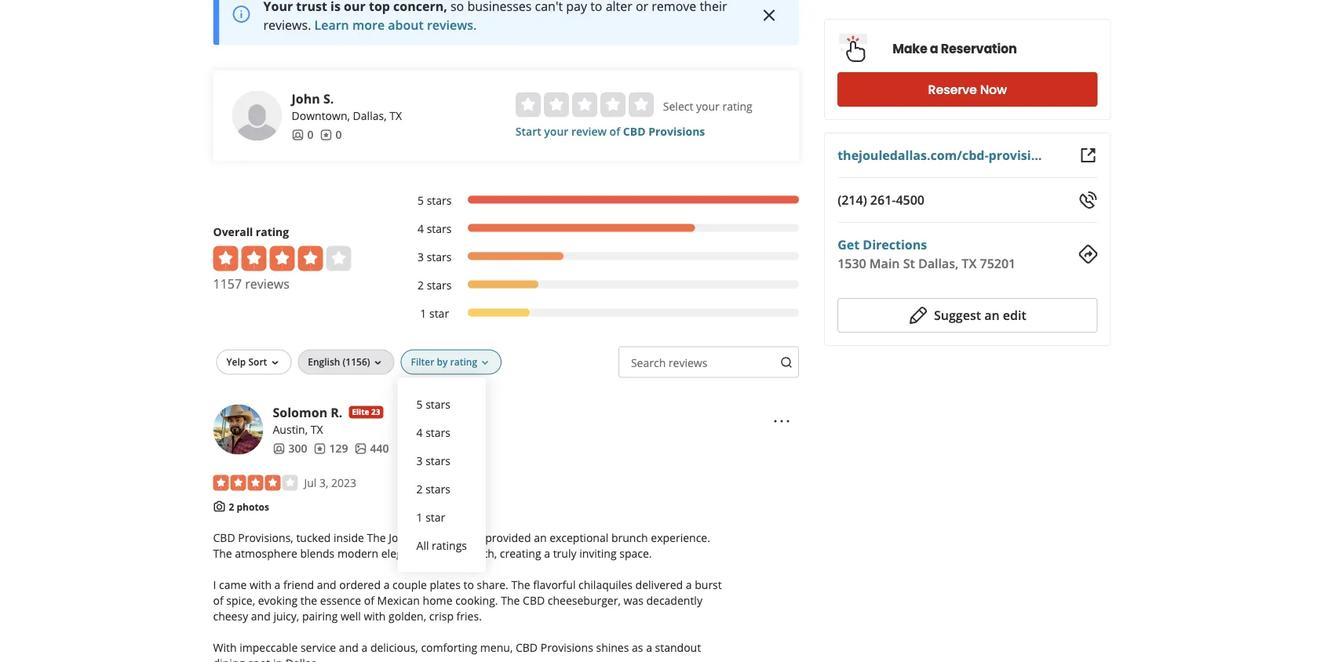 Task type: describe. For each thing, give the bounding box(es) containing it.
1157 reviews
[[213, 275, 290, 292]]

search image
[[781, 356, 793, 369]]

review
[[572, 124, 607, 139]]

plates
[[430, 578, 461, 592]]

can't
[[535, 0, 563, 14]]

5 for filter reviews by 5 stars rating 'element' on the top of page
[[418, 193, 424, 208]]

cbd right review at the left top of the page
[[623, 124, 646, 139]]

english
[[308, 355, 340, 368]]

start
[[516, 124, 541, 139]]

pay
[[566, 0, 587, 14]]

elite 23 link
[[349, 406, 383, 419]]

learn more about reviews. link
[[314, 16, 477, 33]]

cbd inside cbd provisions, tucked inside the joule hotel, dallas, provided an exceptional brunch experience. the atmosphere blends modern elegance with warmth, creating a truly inviting space.
[[213, 530, 235, 545]]

delicious,
[[370, 640, 418, 655]]

get directions link
[[838, 236, 927, 253]]

a right make
[[930, 40, 939, 58]]

get directions 1530 main st dallas, tx 75201
[[838, 236, 1016, 272]]

the up modern
[[367, 530, 386, 545]]

2 for 2 stars button on the bottom left of page
[[417, 482, 423, 497]]

4500
[[896, 192, 925, 208]]

reviews for 1157 reviews
[[245, 275, 290, 292]]

24 external link v2 image
[[1079, 146, 1098, 165]]

experience.
[[651, 530, 710, 545]]

an inside cbd provisions, tucked inside the joule hotel, dallas, provided an exceptional brunch experience. the atmosphere blends modern elegance with warmth, creating a truly inviting space.
[[534, 530, 547, 545]]

make
[[893, 40, 928, 58]]

a inside cbd provisions, tucked inside the joule hotel, dallas, provided an exceptional brunch experience. the atmosphere blends modern elegance with warmth, creating a truly inviting space.
[[544, 546, 550, 561]]

4 star rating image for 1157 reviews
[[213, 246, 351, 271]]

thejouledallas.com/cbd-provisi… link
[[838, 147, 1042, 164]]

261-
[[871, 192, 896, 208]]

2 vertical spatial 2
[[229, 501, 234, 514]]

a left delicious,
[[362, 640, 368, 655]]

r.
[[331, 404, 343, 421]]

1 0 from the left
[[307, 127, 314, 142]]

overall
[[213, 225, 253, 240]]

provisions inside the with impeccable service and a delicious, comforting menu, cbd provisions shines as a standout dining spot in dallas.
[[541, 640, 593, 655]]

the
[[301, 593, 317, 608]]

75201
[[980, 255, 1016, 272]]

warmth,
[[454, 546, 497, 561]]

golden,
[[389, 609, 426, 624]]

alter
[[606, 0, 633, 14]]

to inside so businesses can't pay to alter or remove their reviews.
[[591, 0, 603, 14]]

reserve now link
[[838, 72, 1098, 107]]

provisions,
[[238, 530, 293, 545]]

suggest an edit button
[[838, 298, 1098, 333]]

4 for filter reviews by 4 stars rating element
[[418, 222, 424, 236]]

overall rating
[[213, 225, 289, 240]]

2023
[[331, 476, 357, 491]]

st
[[903, 255, 915, 272]]

elegance
[[381, 546, 427, 561]]

main
[[870, 255, 900, 272]]

rating for select your rating
[[723, 99, 753, 114]]

filter reviews by 1 star rating element
[[402, 306, 799, 322]]

friends element for john s.
[[292, 127, 314, 143]]

3 for 3 stars button
[[417, 454, 423, 469]]

(no rating) image
[[516, 92, 654, 118]]

dallas, inside john s. downtown, dallas, tx
[[353, 109, 387, 123]]

all ratings
[[417, 539, 467, 554]]

solomon r.
[[273, 404, 343, 421]]

thejouledallas.com/cbd-
[[838, 147, 989, 164]]

brunch
[[612, 530, 648, 545]]

yelp
[[227, 355, 246, 368]]

john s. link
[[292, 90, 334, 107]]

cheeseburger,
[[548, 593, 621, 608]]

stars for 2 stars button on the bottom left of page
[[426, 482, 451, 497]]

star for "1 star" button
[[426, 510, 445, 525]]

elite 23 austin, tx
[[273, 407, 380, 437]]

0 horizontal spatial of
[[213, 593, 224, 608]]

1 for "1 star" button
[[417, 510, 423, 525]]

2 photos link
[[229, 501, 269, 514]]

stars for the 5 stars "button"
[[426, 397, 451, 412]]

friend
[[283, 578, 314, 592]]

24 pencil v2 image
[[909, 306, 928, 325]]

exceptional
[[550, 530, 609, 545]]

16 review v2 image for john s.
[[320, 129, 332, 141]]

reviews element for john s.
[[320, 127, 342, 143]]

with impeccable service and a delicious, comforting menu, cbd provisions shines as a standout dining spot in dallas.
[[213, 640, 701, 663]]

stars for filter reviews by 2 stars rating element
[[427, 278, 452, 293]]

5 for the 5 stars "button"
[[417, 397, 423, 412]]

your for select
[[696, 99, 720, 114]]

share.
[[477, 578, 509, 592]]

decadently
[[647, 593, 703, 608]]

1 vertical spatial rating
[[256, 225, 289, 240]]

filter reviews by 5 stars rating element
[[402, 193, 799, 209]]

sort
[[248, 355, 267, 368]]

downtown,
[[292, 109, 350, 123]]

1157
[[213, 275, 242, 292]]

3 for filter reviews by 3 stars rating element
[[418, 250, 424, 265]]

a up "evoking"
[[274, 578, 281, 592]]

(214)
[[838, 192, 867, 208]]

5 stars for filter reviews by 5 stars rating 'element' on the top of page
[[418, 193, 452, 208]]

solomon r. link
[[273, 404, 343, 421]]

mexican
[[377, 593, 420, 608]]

burst
[[695, 578, 722, 592]]

so businesses can't pay to alter or remove their reviews.
[[263, 0, 727, 33]]

spot
[[248, 656, 270, 663]]

cooking.
[[455, 593, 498, 608]]

i came with a friend and ordered a couple plates to share. the flavorful chilaquiles delivered a burst of spice, evoking the essence of mexican home cooking. the cbd cheeseburger, was decadently cheesy and juicy, pairing well with golden, crisp fries.
[[213, 578, 722, 624]]

friends element for solomon r.
[[273, 441, 307, 457]]

stars for filter reviews by 5 stars rating 'element' on the top of page
[[427, 193, 452, 208]]

juicy,
[[274, 609, 299, 624]]

2 photos
[[229, 501, 269, 514]]

16 friends v2 image for solomon r.
[[273, 443, 285, 455]]

reviews for search reviews
[[669, 356, 708, 371]]

2 stars for filter reviews by 2 stars rating element
[[418, 278, 452, 293]]

1 vertical spatial with
[[250, 578, 272, 592]]

with inside cbd provisions, tucked inside the joule hotel, dallas, provided an exceptional brunch experience. the atmosphere blends modern elegance with warmth, creating a truly inviting space.
[[430, 546, 452, 561]]

standout
[[655, 640, 701, 655]]

service
[[301, 640, 336, 655]]

start your review of cbd provisions
[[516, 124, 705, 139]]

3 stars for 3 stars button
[[417, 454, 451, 469]]

16 chevron down v2 image
[[372, 357, 384, 369]]

and inside the with impeccable service and a delicious, comforting menu, cbd provisions shines as a standout dining spot in dallas.
[[339, 640, 359, 655]]

4 stars for the 4 stars button
[[417, 426, 451, 441]]

23
[[371, 407, 380, 418]]

tx inside john s. downtown, dallas, tx
[[390, 109, 402, 123]]

16 friends v2 image for john s.
[[292, 129, 304, 141]]

(1156)
[[343, 355, 370, 368]]

2 horizontal spatial of
[[610, 124, 620, 139]]

with
[[213, 640, 237, 655]]

stars for filter reviews by 4 stars rating element
[[427, 222, 452, 236]]

reviews. inside so businesses can't pay to alter or remove their reviews.
[[263, 16, 311, 33]]

cbd provisions, tucked inside the joule hotel, dallas, provided an exceptional brunch experience. the atmosphere blends modern elegance with warmth, creating a truly inviting space.
[[213, 530, 710, 561]]

2 vertical spatial with
[[364, 609, 386, 624]]

spice,
[[226, 593, 255, 608]]

1 star button
[[410, 504, 473, 532]]

rating for filter by rating
[[450, 355, 477, 368]]

couple
[[393, 578, 427, 592]]

truly
[[553, 546, 577, 561]]

tucked
[[296, 530, 331, 545]]



Task type: locate. For each thing, give the bounding box(es) containing it.
dallas, right the downtown,
[[353, 109, 387, 123]]

reserve now
[[928, 81, 1007, 99]]

5 stars inside "button"
[[417, 397, 451, 412]]

1 vertical spatial 5
[[417, 397, 423, 412]]

24 directions v2 image
[[1079, 245, 1098, 264]]

space.
[[620, 546, 652, 561]]

1 4 star rating image from the top
[[213, 246, 351, 271]]

of right review at the left top of the page
[[610, 124, 620, 139]]

16 chevron down v2 image right 'filter by rating'
[[479, 357, 492, 369]]

as
[[632, 640, 643, 655]]

atmosphere
[[235, 546, 297, 561]]

photos element
[[354, 441, 389, 457]]

1 vertical spatial reviews
[[669, 356, 708, 371]]

dallas, right st
[[919, 255, 959, 272]]

16 camera v2 image
[[213, 501, 226, 513]]

1 horizontal spatial of
[[364, 593, 374, 608]]

tx inside get directions 1530 main st dallas, tx 75201
[[962, 255, 977, 272]]

to up cooking. at the bottom
[[464, 578, 474, 592]]

was
[[624, 593, 644, 608]]

stars for the 4 stars button
[[426, 426, 451, 441]]

photos
[[237, 501, 269, 514]]

of down the i
[[213, 593, 224, 608]]

solomon
[[273, 404, 328, 421]]

filter reviews by 2 stars rating element
[[402, 278, 799, 293]]

your right start
[[544, 124, 569, 139]]

4 stars for filter reviews by 4 stars rating element
[[418, 222, 452, 236]]

suggest
[[934, 307, 981, 324]]

1 horizontal spatial 16 friends v2 image
[[292, 129, 304, 141]]

dallas, up warmth,
[[449, 530, 482, 545]]

0 vertical spatial reviews element
[[320, 127, 342, 143]]

0 vertical spatial 1 star
[[420, 306, 449, 321]]

0 horizontal spatial 0
[[307, 127, 314, 142]]

0 vertical spatial and
[[317, 578, 337, 592]]

1 horizontal spatial with
[[364, 609, 386, 624]]

photo of solomon r. image
[[213, 405, 263, 455]]

of down ordered
[[364, 593, 374, 608]]

cbd right the menu,
[[516, 640, 538, 655]]

(214) 261-4500
[[838, 192, 925, 208]]

0 horizontal spatial provisions
[[541, 640, 593, 655]]

by
[[437, 355, 448, 368]]

4 star rating image up photos
[[213, 476, 298, 491]]

rating right overall
[[256, 225, 289, 240]]

2 vertical spatial tx
[[311, 423, 323, 437]]

4 stars inside button
[[417, 426, 451, 441]]

1 16 chevron down v2 image from the left
[[269, 357, 281, 369]]

0 vertical spatial rating
[[723, 99, 753, 114]]

1 vertical spatial 1
[[417, 510, 423, 525]]

delivered
[[636, 578, 683, 592]]

16 chevron down v2 image for filter by rating
[[479, 357, 492, 369]]

1 vertical spatial 16 review v2 image
[[314, 443, 326, 455]]

reservation
[[941, 40, 1017, 58]]

provided
[[485, 530, 531, 545]]

i
[[213, 578, 216, 592]]

0 vertical spatial an
[[985, 307, 1000, 324]]

1 vertical spatial tx
[[962, 255, 977, 272]]

0 vertical spatial 2 stars
[[418, 278, 452, 293]]

129
[[329, 441, 348, 456]]

300
[[289, 441, 307, 456]]

5 inside "button"
[[417, 397, 423, 412]]

reviews element containing 0
[[320, 127, 342, 143]]

4 star rating image up 1157 reviews
[[213, 246, 351, 271]]

home
[[423, 593, 453, 608]]

yelp sort
[[227, 355, 267, 368]]

1 vertical spatial star
[[426, 510, 445, 525]]

440
[[370, 441, 389, 456]]

menu image
[[773, 412, 792, 431]]

cbd inside i came with a friend and ordered a couple plates to share. the flavorful chilaquiles delivered a burst of spice, evoking the essence of mexican home cooking. the cbd cheeseburger, was decadently cheesy and juicy, pairing well with golden, crisp fries.
[[523, 593, 545, 608]]

0 vertical spatial 4
[[418, 222, 424, 236]]

3 stars
[[418, 250, 452, 265], [417, 454, 451, 469]]

reviews.
[[263, 16, 311, 33], [427, 16, 477, 33]]

1 horizontal spatial provisions
[[649, 124, 705, 139]]

0 vertical spatial your
[[696, 99, 720, 114]]

0 vertical spatial reviews
[[245, 275, 290, 292]]

None radio
[[516, 92, 541, 118], [544, 92, 569, 118], [572, 92, 597, 118], [600, 92, 626, 118], [516, 92, 541, 118], [544, 92, 569, 118], [572, 92, 597, 118], [600, 92, 626, 118]]

reviews. left "learn" on the top of page
[[263, 16, 311, 33]]

a up mexican
[[384, 578, 390, 592]]

friends element
[[292, 127, 314, 143], [273, 441, 307, 457]]

a left truly
[[544, 546, 550, 561]]

to
[[591, 0, 603, 14], [464, 578, 474, 592]]

1 vertical spatial 16 friends v2 image
[[273, 443, 285, 455]]

0 horizontal spatial with
[[250, 578, 272, 592]]

an inside button
[[985, 307, 1000, 324]]

2 stars inside button
[[417, 482, 451, 497]]

inviting
[[580, 546, 617, 561]]

1 horizontal spatial and
[[317, 578, 337, 592]]

1 up filter
[[420, 306, 427, 321]]

24 info v2 image
[[232, 5, 251, 24]]

None radio
[[629, 92, 654, 118]]

star
[[429, 306, 449, 321], [426, 510, 445, 525]]

dallas.
[[286, 656, 320, 663]]

2 reviews. from the left
[[427, 16, 477, 33]]

close image
[[760, 6, 779, 25]]

0 vertical spatial tx
[[390, 109, 402, 123]]

hotel,
[[417, 530, 446, 545]]

0 horizontal spatial your
[[544, 124, 569, 139]]

an up creating
[[534, 530, 547, 545]]

3 stars for filter reviews by 3 stars rating element
[[418, 250, 452, 265]]

reviews element down elite 23 austin, tx
[[314, 441, 348, 457]]

5 stars for the 5 stars "button"
[[417, 397, 451, 412]]

reviews element containing 129
[[314, 441, 348, 457]]

creating
[[500, 546, 541, 561]]

0 vertical spatial 1
[[420, 306, 427, 321]]

1 vertical spatial to
[[464, 578, 474, 592]]

2 up filter
[[418, 278, 424, 293]]

dallas, inside get directions 1530 main st dallas, tx 75201
[[919, 255, 959, 272]]

a left burst
[[686, 578, 692, 592]]

0 vertical spatial 16 review v2 image
[[320, 129, 332, 141]]

comforting
[[421, 640, 478, 655]]

0 vertical spatial 4 star rating image
[[213, 246, 351, 271]]

well
[[341, 609, 361, 624]]

0 vertical spatial provisions
[[649, 124, 705, 139]]

tx right the downtown,
[[390, 109, 402, 123]]

1 inside button
[[417, 510, 423, 525]]

3 stars inside filter reviews by 3 stars rating element
[[418, 250, 452, 265]]

0 vertical spatial star
[[429, 306, 449, 321]]

2 0 from the left
[[336, 127, 342, 142]]

make a reservation
[[893, 40, 1017, 58]]

0 vertical spatial 5 stars
[[418, 193, 452, 208]]

1 vertical spatial 4 stars
[[417, 426, 451, 441]]

0 vertical spatial to
[[591, 0, 603, 14]]

reviews right search
[[669, 356, 708, 371]]

16 friends v2 image left 300
[[273, 443, 285, 455]]

2 vertical spatial rating
[[450, 355, 477, 368]]

1 vertical spatial 5 stars
[[417, 397, 451, 412]]

1 horizontal spatial reviews.
[[427, 16, 477, 33]]

0 horizontal spatial 16 chevron down v2 image
[[269, 357, 281, 369]]

all ratings button
[[410, 532, 473, 560]]

rating right select
[[723, 99, 753, 114]]

4 inside filter reviews by 4 stars rating element
[[418, 222, 424, 236]]

now
[[980, 81, 1007, 99]]

0 vertical spatial 2
[[418, 278, 424, 293]]

2 right "16 camera v2" image
[[229, 501, 234, 514]]

5 stars button
[[410, 391, 473, 419]]

rating inside popup button
[[450, 355, 477, 368]]

5 inside 'element'
[[418, 193, 424, 208]]

16 chevron down v2 image right sort
[[269, 357, 281, 369]]

dallas, inside cbd provisions, tucked inside the joule hotel, dallas, provided an exceptional brunch experience. the atmosphere blends modern elegance with warmth, creating a truly inviting space.
[[449, 530, 482, 545]]

the up the i
[[213, 546, 232, 561]]

2 vertical spatial dallas,
[[449, 530, 482, 545]]

16 review v2 image
[[320, 129, 332, 141], [314, 443, 326, 455]]

4 star rating image for jul 3, 2023
[[213, 476, 298, 491]]

1 reviews. from the left
[[263, 16, 311, 33]]

2 stars up "1 star" button
[[417, 482, 451, 497]]

1 vertical spatial provisions
[[541, 640, 593, 655]]

reviews element for solomon r.
[[314, 441, 348, 457]]

1 vertical spatial friends element
[[273, 441, 307, 457]]

info alert
[[213, 0, 799, 45]]

friends element down the downtown,
[[292, 127, 314, 143]]

0 horizontal spatial 16 friends v2 image
[[273, 443, 285, 455]]

star inside button
[[426, 510, 445, 525]]

1 vertical spatial 2
[[417, 482, 423, 497]]

stars for filter reviews by 3 stars rating element
[[427, 250, 452, 265]]

3 stars button
[[410, 447, 473, 476]]

1 horizontal spatial reviews
[[669, 356, 708, 371]]

all
[[417, 539, 429, 554]]

with right well
[[364, 609, 386, 624]]

16 chevron down v2 image inside 'yelp sort' popup button
[[269, 357, 281, 369]]

your for start
[[544, 124, 569, 139]]

star up the hotel, on the bottom
[[426, 510, 445, 525]]

shines
[[596, 640, 629, 655]]

and down "evoking"
[[251, 609, 271, 624]]

0 horizontal spatial rating
[[256, 225, 289, 240]]

0 vertical spatial 5
[[418, 193, 424, 208]]

austin,
[[273, 423, 308, 437]]

2 up "1 star" button
[[417, 482, 423, 497]]

provisions down select
[[649, 124, 705, 139]]

1 vertical spatial 3
[[417, 454, 423, 469]]

16 chevron down v2 image inside filter by rating popup button
[[479, 357, 492, 369]]

reviews element
[[320, 127, 342, 143], [314, 441, 348, 457]]

reviews right 1157
[[245, 275, 290, 292]]

rating element
[[516, 92, 654, 118]]

1 star up the hotel, on the bottom
[[417, 510, 445, 525]]

to inside i came with a friend and ordered a couple plates to share. the flavorful chilaquiles delivered a burst of spice, evoking the essence of mexican home cooking. the cbd cheeseburger, was decadently cheesy and juicy, pairing well with golden, crisp fries.
[[464, 578, 474, 592]]

0
[[307, 127, 314, 142], [336, 127, 342, 142]]

3 stars inside 3 stars button
[[417, 454, 451, 469]]

suggest an edit
[[934, 307, 1027, 324]]

star for the filter reviews by 1 star rating element
[[429, 306, 449, 321]]

0 horizontal spatial and
[[251, 609, 271, 624]]

to right "pay"
[[591, 0, 603, 14]]

2 horizontal spatial dallas,
[[919, 255, 959, 272]]

16 friends v2 image down the downtown,
[[292, 129, 304, 141]]

0 horizontal spatial reviews
[[245, 275, 290, 292]]

2 inside button
[[417, 482, 423, 497]]

16 photos v2 image
[[354, 443, 367, 455]]

0 vertical spatial 16 friends v2 image
[[292, 129, 304, 141]]

the down share.
[[501, 593, 520, 608]]

an left edit
[[985, 307, 1000, 324]]

2 vertical spatial and
[[339, 640, 359, 655]]

4 for the 4 stars button
[[417, 426, 423, 441]]

2 horizontal spatial rating
[[723, 99, 753, 114]]

1 horizontal spatial 0
[[336, 127, 342, 142]]

jul 3, 2023
[[304, 476, 357, 491]]

16 chevron down v2 image
[[269, 357, 281, 369], [479, 357, 492, 369]]

1 horizontal spatial tx
[[390, 109, 402, 123]]

stars inside "button"
[[426, 397, 451, 412]]

cbd down the flavorful
[[523, 593, 545, 608]]

friends element down austin,
[[273, 441, 307, 457]]

1 vertical spatial 4
[[417, 426, 423, 441]]

reviews. down so
[[427, 16, 477, 33]]

16 review v2 image down the downtown,
[[320, 129, 332, 141]]

so
[[451, 0, 464, 14]]

1 vertical spatial your
[[544, 124, 569, 139]]

more
[[352, 16, 385, 33]]

select
[[663, 99, 694, 114]]

friends element containing 300
[[273, 441, 307, 457]]

0 vertical spatial friends element
[[292, 127, 314, 143]]

16 chevron down v2 image for yelp sort
[[269, 357, 281, 369]]

stars inside 'element'
[[427, 193, 452, 208]]

of
[[610, 124, 620, 139], [213, 593, 224, 608], [364, 593, 374, 608]]

2 stars
[[418, 278, 452, 293], [417, 482, 451, 497]]

2 horizontal spatial with
[[430, 546, 452, 561]]

0 vertical spatial with
[[430, 546, 452, 561]]

2 horizontal spatial and
[[339, 640, 359, 655]]

star up the by
[[429, 306, 449, 321]]

2 4 star rating image from the top
[[213, 476, 298, 491]]

filter reviews by 4 stars rating element
[[402, 221, 799, 237]]

s.
[[323, 90, 334, 107]]

0 horizontal spatial tx
[[311, 423, 323, 437]]

16 friends v2 image
[[292, 129, 304, 141], [273, 443, 285, 455]]

1 star inside button
[[417, 510, 445, 525]]

1 horizontal spatial rating
[[450, 355, 477, 368]]

tx inside elite 23 austin, tx
[[311, 423, 323, 437]]

4 inside button
[[417, 426, 423, 441]]

filter by rating
[[411, 355, 477, 368]]

your right select
[[696, 99, 720, 114]]

16 review v2 image for solomon r.
[[314, 443, 326, 455]]

came
[[219, 578, 247, 592]]

thejouledallas.com/cbd-provisi…
[[838, 147, 1042, 164]]

2 for filter reviews by 2 stars rating element
[[418, 278, 424, 293]]

1 vertical spatial 4 star rating image
[[213, 476, 298, 491]]

1 star for "1 star" button
[[417, 510, 445, 525]]

2 stars button
[[410, 476, 473, 504]]

0 horizontal spatial to
[[464, 578, 474, 592]]

5 stars inside 'element'
[[418, 193, 452, 208]]

1 horizontal spatial your
[[696, 99, 720, 114]]

cbd down "16 camera v2" image
[[213, 530, 235, 545]]

blends
[[300, 546, 335, 561]]

with down the hotel, on the bottom
[[430, 546, 452, 561]]

4 star rating image
[[213, 246, 351, 271], [213, 476, 298, 491]]

1 star for the filter reviews by 1 star rating element
[[420, 306, 449, 321]]

photo of john s. image
[[232, 91, 282, 141]]

english (1156)
[[308, 355, 370, 368]]

24 phone v2 image
[[1079, 191, 1098, 210]]

1 horizontal spatial dallas,
[[449, 530, 482, 545]]

1 horizontal spatial an
[[985, 307, 1000, 324]]

16 review v2 image left the 129
[[314, 443, 326, 455]]

0 vertical spatial dallas,
[[353, 109, 387, 123]]

search reviews
[[631, 356, 708, 371]]

learn
[[314, 16, 349, 33]]

1 star up the by
[[420, 306, 449, 321]]

filter by rating button
[[401, 350, 502, 375]]

0 horizontal spatial reviews.
[[263, 16, 311, 33]]

0 vertical spatial 4 stars
[[418, 222, 452, 236]]

1 vertical spatial and
[[251, 609, 271, 624]]

1 horizontal spatial to
[[591, 0, 603, 14]]

3 inside button
[[417, 454, 423, 469]]

  text field
[[619, 347, 799, 378]]

ratings
[[432, 539, 467, 554]]

2 16 chevron down v2 image from the left
[[479, 357, 492, 369]]

1 vertical spatial dallas,
[[919, 255, 959, 272]]

an
[[985, 307, 1000, 324], [534, 530, 547, 545]]

0 vertical spatial 3 stars
[[418, 250, 452, 265]]

provisions left shines at the bottom
[[541, 640, 593, 655]]

fries.
[[457, 609, 482, 624]]

cbd inside the with impeccable service and a delicious, comforting menu, cbd provisions shines as a standout dining spot in dallas.
[[516, 640, 538, 655]]

provisi…
[[989, 147, 1042, 164]]

and
[[317, 578, 337, 592], [251, 609, 271, 624], [339, 640, 359, 655]]

reviews element down the downtown,
[[320, 127, 342, 143]]

2 stars for 2 stars button on the bottom left of page
[[417, 482, 451, 497]]

1 vertical spatial reviews element
[[314, 441, 348, 457]]

rating right the by
[[450, 355, 477, 368]]

filter reviews by 3 stars rating element
[[402, 249, 799, 265]]

1 vertical spatial 1 star
[[417, 510, 445, 525]]

the right share.
[[511, 578, 530, 592]]

1 vertical spatial 3 stars
[[417, 454, 451, 469]]

select your rating
[[663, 99, 753, 114]]

john
[[292, 90, 320, 107]]

1 up the hotel, on the bottom
[[417, 510, 423, 525]]

with up "evoking"
[[250, 578, 272, 592]]

a right "as"
[[646, 640, 652, 655]]

tx left 75201
[[962, 255, 977, 272]]

1 vertical spatial 2 stars
[[417, 482, 451, 497]]

1 for the filter reviews by 1 star rating element
[[420, 306, 427, 321]]

0 vertical spatial 3
[[418, 250, 424, 265]]

stars for 3 stars button
[[426, 454, 451, 469]]

the
[[367, 530, 386, 545], [213, 546, 232, 561], [511, 578, 530, 592], [501, 593, 520, 608]]

tx down solomon r.
[[311, 423, 323, 437]]

0 horizontal spatial dallas,
[[353, 109, 387, 123]]

2 stars up the by
[[418, 278, 452, 293]]

cheesy
[[213, 609, 248, 624]]

0 horizontal spatial an
[[534, 530, 547, 545]]

yelp sort button
[[216, 350, 291, 375]]

and right service at the left of page
[[339, 640, 359, 655]]

1 vertical spatial an
[[534, 530, 547, 545]]

friends element containing 0
[[292, 127, 314, 143]]

and up "essence"
[[317, 578, 337, 592]]

evoking
[[258, 593, 298, 608]]

stars
[[427, 193, 452, 208], [427, 222, 452, 236], [427, 250, 452, 265], [427, 278, 452, 293], [426, 397, 451, 412], [426, 426, 451, 441], [426, 454, 451, 469], [426, 482, 451, 497]]

elite
[[352, 407, 369, 418]]

or
[[636, 0, 649, 14]]

1 star
[[420, 306, 449, 321], [417, 510, 445, 525]]

1 horizontal spatial 16 chevron down v2 image
[[479, 357, 492, 369]]

2 horizontal spatial tx
[[962, 255, 977, 272]]



Task type: vqa. For each thing, say whether or not it's contained in the screenshot.
3 stars to the top
yes



